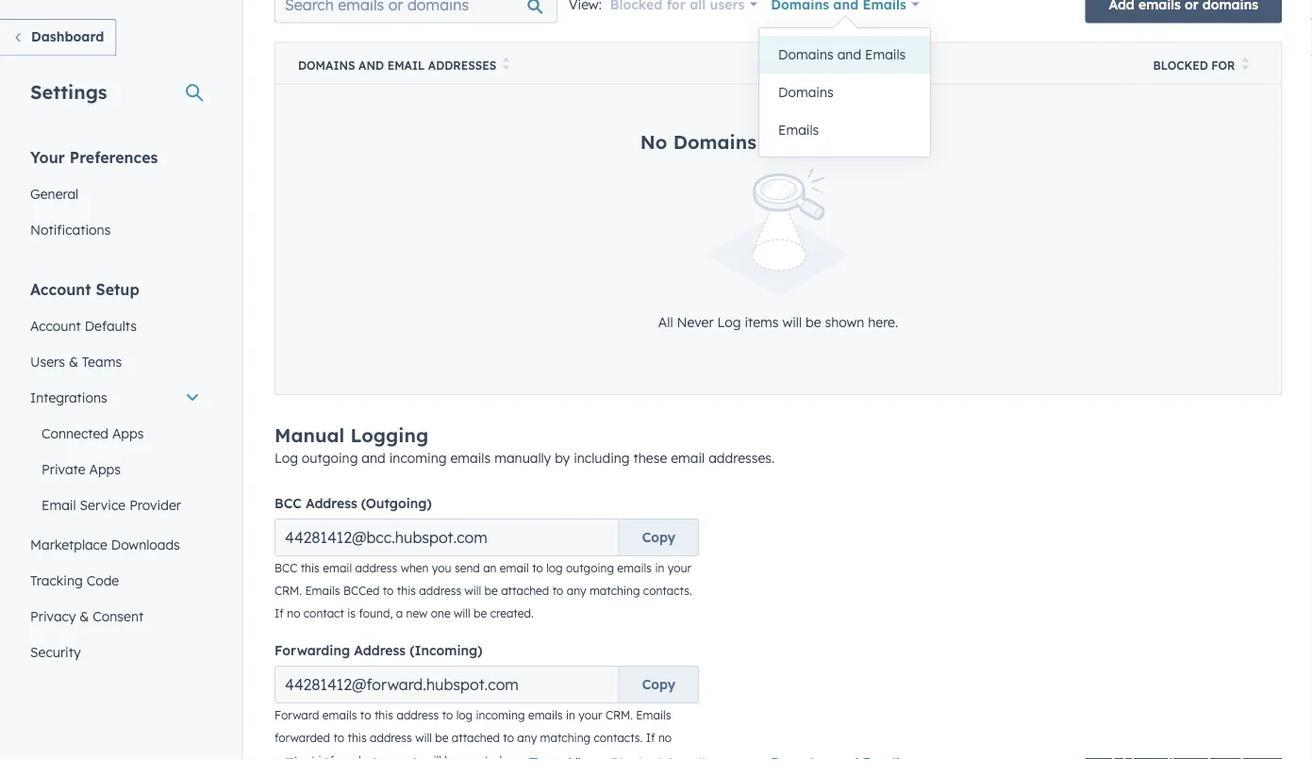 Task type: vqa. For each thing, say whether or not it's contained in the screenshot.
Marketplaces image at top
no



Task type: describe. For each thing, give the bounding box(es) containing it.
no inside the bcc this email address when you send an email to log outgoing emails in your crm. emails bcced to this address will be attached to any matching contacts. if no contact is found, a new one will be created.
[[287, 607, 301, 621]]

integrations button
[[19, 380, 211, 416]]

Search emails or domains search field
[[275, 0, 558, 23]]

email service provider link
[[19, 487, 211, 523]]

contacts. inside forward emails to this address to log incoming emails in your crm. emails forwarded to this address will be attached to any matching contacts. if no contact is found, a new one will be created.
[[594, 731, 643, 745]]

manual
[[275, 424, 345, 447]]

all
[[659, 314, 673, 330]]

apps for private apps
[[89, 461, 121, 478]]

email inside account setup 'element'
[[42, 497, 76, 513]]

log inside forward emails to this address to log incoming emails in your crm. emails forwarded to this address will be attached to any matching contacts. if no contact is found, a new one will be created.
[[456, 709, 473, 723]]

outgoing inside manual logging log outgoing and incoming emails manually by including these email addresses.
[[302, 450, 358, 467]]

service
[[80, 497, 126, 513]]

dashboard
[[31, 28, 104, 45]]

new inside forward emails to this address to log incoming emails in your crm. emails forwarded to this address will be attached to any matching contacts. if no contact is found, a new one will be created.
[[377, 754, 399, 760]]

an
[[483, 561, 497, 576]]

and inside manual logging log outgoing and incoming emails manually by including these email addresses.
[[362, 450, 386, 467]]

contact inside the bcc this email address when you send an email to log outgoing emails in your crm. emails bcced to this address will be attached to any matching contacts. if no contact is found, a new one will be created.
[[304, 607, 344, 621]]

users
[[30, 353, 65, 370]]

here.
[[869, 314, 899, 330]]

BCC Address (Outgoing) text field
[[275, 519, 620, 557]]

incoming inside manual logging log outgoing and incoming emails manually by including these email addresses.
[[390, 450, 447, 467]]

your
[[30, 148, 65, 167]]

incoming inside forward emails to this address to log incoming emails in your crm. emails forwarded to this address will be attached to any matching contacts. if no contact is found, a new one will be created.
[[476, 709, 525, 723]]

your inside forward emails to this address to log incoming emails in your crm. emails forwarded to this address will be attached to any matching contacts. if no contact is found, a new one will be created.
[[579, 709, 603, 723]]

tracking code link
[[19, 563, 211, 599]]

crm. inside the bcc this email address when you send an email to log outgoing emails in your crm. emails bcced to this address will be attached to any matching contacts. if no contact is found, a new one will be created.
[[275, 584, 302, 598]]

general
[[30, 185, 79, 202]]

list box containing domains and emails
[[760, 28, 931, 157]]

tracking code
[[30, 572, 119, 589]]

forward
[[275, 709, 319, 723]]

consent
[[93, 608, 144, 625]]

found.
[[857, 130, 917, 153]]

created. inside forward emails to this address to log incoming emails in your crm. emails forwarded to this address will be attached to any matching contacts. if no contact is found, a new one will be created.
[[461, 754, 505, 760]]

addresses
[[428, 58, 497, 72]]

marketplace
[[30, 537, 107, 553]]

emails inside the bcc this email address when you send an email to log outgoing emails in your crm. emails bcced to this address will be attached to any matching contacts. if no contact is found, a new one will be created.
[[618, 561, 652, 576]]

matching inside forward emails to this address to log incoming emails in your crm. emails forwarded to this address will be attached to any matching contacts. if no contact is found, a new one will be created.
[[540, 731, 591, 745]]

marketplace downloads link
[[19, 527, 211, 563]]

manual logging log outgoing and incoming emails manually by including these email addresses.
[[275, 424, 775, 467]]

one inside forward emails to this address to log incoming emails in your crm. emails forwarded to this address will be attached to any matching contacts. if no contact is found, a new one will be created.
[[402, 754, 422, 760]]

log for manual
[[275, 450, 298, 467]]

domains and email addresses
[[298, 58, 497, 72]]

connected apps link
[[19, 416, 211, 452]]

settings
[[30, 80, 107, 103]]

a inside forward emails to this address to log incoming emails in your crm. emails forwarded to this address will be attached to any matching contacts. if no contact is found, a new one will be created.
[[367, 754, 374, 760]]

attached inside the bcc this email address when you send an email to log outgoing emails in your crm. emails bcced to this address will be attached to any matching contacts. if no contact is found, a new one will be created.
[[501, 584, 550, 598]]

your preferences element
[[19, 147, 211, 248]]

marketplace downloads
[[30, 537, 180, 553]]

no domains or emails found.
[[641, 130, 917, 153]]

users & teams
[[30, 353, 122, 370]]

(incoming)
[[410, 643, 483, 659]]

private apps
[[42, 461, 121, 478]]

forward emails to this address to log incoming emails in your crm. emails forwarded to this address will be attached to any matching contacts. if no contact is found, a new one will be created.
[[275, 709, 672, 760]]

copy button for (incoming)
[[620, 666, 699, 704]]

any inside the bcc this email address when you send an email to log outgoing emails in your crm. emails bcced to this address will be attached to any matching contacts. if no contact is found, a new one will be created.
[[567, 584, 587, 598]]

contact inside forward emails to this address to log incoming emails in your crm. emails forwarded to this address will be attached to any matching contacts. if no contact is found, a new one will be created.
[[275, 754, 315, 760]]

forwarding address (incoming)
[[275, 643, 483, 659]]

email inside manual logging log outgoing and incoming emails manually by including these email addresses.
[[671, 450, 705, 467]]

integrations
[[30, 389, 107, 406]]

all never log items will be shown here.
[[659, 314, 899, 330]]

found, inside forward emails to this address to log incoming emails in your crm. emails forwarded to this address will be attached to any matching contacts. if no contact is found, a new one will be created.
[[330, 754, 364, 760]]

privacy & consent
[[30, 608, 144, 625]]

outgoing inside the bcc this email address when you send an email to log outgoing emails in your crm. emails bcced to this address will be attached to any matching contacts. if no contact is found, a new one will be created.
[[566, 561, 614, 576]]

and for email
[[359, 58, 384, 72]]

privacy
[[30, 608, 76, 625]]

security link
[[19, 635, 211, 671]]

your inside the bcc this email address when you send an email to log outgoing emails in your crm. emails bcced to this address will be attached to any matching contacts. if no contact is found, a new one will be created.
[[668, 561, 692, 576]]

domains button
[[760, 74, 931, 111]]

notifications link
[[19, 212, 211, 248]]

these
[[634, 450, 668, 467]]

items
[[745, 314, 779, 330]]

emails inside emails button
[[779, 122, 820, 138]]

no inside forward emails to this address to log incoming emails in your crm. emails forwarded to this address will be attached to any matching contacts. if no contact is found, a new one will be created.
[[659, 731, 672, 745]]

account for account setup
[[30, 280, 91, 299]]

code
[[87, 572, 119, 589]]

dashboard link
[[0, 19, 116, 56]]

account defaults
[[30, 318, 137, 334]]

new inside the bcc this email address when you send an email to log outgoing emails in your crm. emails bcced to this address will be attached to any matching contacts. if no contact is found, a new one will be created.
[[406, 607, 428, 621]]

downloads
[[111, 537, 180, 553]]

domains and emails
[[779, 46, 906, 63]]

account defaults link
[[19, 308, 211, 344]]

shown
[[825, 314, 865, 330]]

by
[[555, 450, 570, 467]]

copy for bcc address (outgoing)
[[642, 529, 676, 546]]

account for account defaults
[[30, 318, 81, 334]]

copy for forwarding address (incoming)
[[642, 677, 676, 693]]

you
[[432, 561, 452, 576]]

forwarding
[[275, 643, 350, 659]]

defaults
[[85, 318, 137, 334]]

domains and emails button
[[760, 36, 931, 74]]

connected apps
[[42, 425, 144, 442]]

forwarded
[[275, 731, 330, 745]]

addresses.
[[709, 450, 775, 467]]

setup
[[96, 280, 139, 299]]

is inside the bcc this email address when you send an email to log outgoing emails in your crm. emails bcced to this address will be attached to any matching contacts. if no contact is found, a new one will be created.
[[348, 607, 356, 621]]

email service provider
[[42, 497, 181, 513]]

matching inside the bcc this email address when you send an email to log outgoing emails in your crm. emails bcced to this address will be attached to any matching contacts. if no contact is found, a new one will be created.
[[590, 584, 640, 598]]

send
[[455, 561, 480, 576]]

including
[[574, 450, 630, 467]]



Task type: locate. For each thing, give the bounding box(es) containing it.
is inside forward emails to this address to log incoming emails in your crm. emails forwarded to this address will be attached to any matching contacts. if no contact is found, a new one will be created.
[[318, 754, 327, 760]]

and for emails
[[838, 46, 862, 63]]

contact down forwarded
[[275, 754, 315, 760]]

press to sort. image right for
[[1242, 57, 1250, 70]]

and
[[838, 46, 862, 63], [359, 58, 384, 72], [362, 450, 386, 467]]

bcc this email address when you send an email to log outgoing emails in your crm. emails bcced to this address will be attached to any matching contacts. if no contact is found, a new one will be created.
[[275, 561, 692, 621]]

account setup element
[[19, 279, 211, 671]]

2 press to sort. image from the left
[[1242, 57, 1250, 70]]

private
[[42, 461, 85, 478]]

bcc up forwarding
[[275, 561, 298, 576]]

press to sort. element right addresses
[[503, 57, 510, 73]]

press to sort. element inside domains and email addresses button
[[503, 57, 510, 73]]

0 horizontal spatial in
[[566, 709, 576, 723]]

1 vertical spatial log
[[456, 709, 473, 723]]

0 horizontal spatial if
[[275, 607, 284, 621]]

provider
[[129, 497, 181, 513]]

email inside button
[[388, 58, 425, 72]]

1 horizontal spatial a
[[396, 607, 403, 621]]

domains for domains and email addresses
[[298, 58, 355, 72]]

log down forwarding address (incoming) text field
[[456, 709, 473, 723]]

copy button
[[620, 519, 699, 557], [620, 666, 699, 704]]

found, down forwarded
[[330, 754, 364, 760]]

any
[[567, 584, 587, 598], [518, 731, 537, 745]]

press to sort. element inside blocked for button
[[1242, 57, 1250, 73]]

&
[[69, 353, 78, 370], [80, 608, 89, 625]]

1 horizontal spatial is
[[348, 607, 356, 621]]

new down forwarding address (incoming) text field
[[377, 754, 399, 760]]

attached inside forward emails to this address to log incoming emails in your crm. emails forwarded to this address will be attached to any matching contacts. if no contact is found, a new one will be created.
[[452, 731, 500, 745]]

2 copy button from the top
[[620, 666, 699, 704]]

one
[[431, 607, 451, 621], [402, 754, 422, 760]]

users & teams link
[[19, 344, 211, 380]]

created. inside the bcc this email address when you send an email to log outgoing emails in your crm. emails bcced to this address will be attached to any matching contacts. if no contact is found, a new one will be created.
[[490, 607, 534, 621]]

0 horizontal spatial no
[[287, 607, 301, 621]]

1 copy button from the top
[[620, 519, 699, 557]]

1 vertical spatial log
[[275, 450, 298, 467]]

connected
[[42, 425, 109, 442]]

log for all
[[718, 314, 741, 330]]

2 copy from the top
[[642, 677, 676, 693]]

1 vertical spatial account
[[30, 318, 81, 334]]

1 bcc from the top
[[275, 495, 302, 512]]

this down forwarding address (incoming)
[[375, 709, 394, 723]]

0 horizontal spatial log
[[275, 450, 298, 467]]

email down private
[[42, 497, 76, 513]]

copy
[[642, 529, 676, 546], [642, 677, 676, 693]]

tracking
[[30, 572, 83, 589]]

crm. inside forward emails to this address to log incoming emails in your crm. emails forwarded to this address will be attached to any matching contacts. if no contact is found, a new one will be created.
[[606, 709, 633, 723]]

2 press to sort. element from the left
[[1242, 57, 1250, 73]]

press to sort. element right for
[[1242, 57, 1250, 73]]

0 horizontal spatial one
[[402, 754, 422, 760]]

or
[[763, 130, 783, 153]]

created. down an
[[490, 607, 534, 621]]

press to sort. element for blocked for
[[1242, 57, 1250, 73]]

0 vertical spatial new
[[406, 607, 428, 621]]

domains
[[779, 46, 834, 63], [298, 58, 355, 72], [779, 84, 834, 101], [674, 130, 757, 153]]

privacy & consent link
[[19, 599, 211, 635]]

0 horizontal spatial crm.
[[275, 584, 302, 598]]

if inside the bcc this email address when you send an email to log outgoing emails in your crm. emails bcced to this address will be attached to any matching contacts. if no contact is found, a new one will be created.
[[275, 607, 284, 621]]

0 horizontal spatial log
[[456, 709, 473, 723]]

bcc address (outgoing)
[[275, 495, 432, 512]]

1 vertical spatial apps
[[89, 461, 121, 478]]

account setup
[[30, 280, 139, 299]]

2 account from the top
[[30, 318, 81, 334]]

1 horizontal spatial no
[[659, 731, 672, 745]]

never
[[677, 314, 714, 330]]

1 vertical spatial address
[[354, 643, 406, 659]]

0 horizontal spatial incoming
[[390, 450, 447, 467]]

one up (incoming)
[[431, 607, 451, 621]]

1 horizontal spatial press to sort. image
[[1242, 57, 1250, 70]]

outgoing
[[302, 450, 358, 467], [566, 561, 614, 576]]

0 horizontal spatial a
[[367, 754, 374, 760]]

a inside the bcc this email address when you send an email to log outgoing emails in your crm. emails bcced to this address will be attached to any matching contacts. if no contact is found, a new one will be created.
[[396, 607, 403, 621]]

in inside the bcc this email address when you send an email to log outgoing emails in your crm. emails bcced to this address will be attached to any matching contacts. if no contact is found, a new one will be created.
[[655, 561, 665, 576]]

account
[[30, 280, 91, 299], [30, 318, 81, 334]]

this right forwarded
[[348, 731, 367, 745]]

apps down integrations button
[[112, 425, 144, 442]]

0 horizontal spatial outgoing
[[302, 450, 358, 467]]

1 horizontal spatial email
[[500, 561, 529, 576]]

email up bcced at the left of page
[[323, 561, 352, 576]]

0 vertical spatial created.
[[490, 607, 534, 621]]

0 vertical spatial &
[[69, 353, 78, 370]]

is down forwarded
[[318, 754, 327, 760]]

bcc inside the bcc this email address when you send an email to log outgoing emails in your crm. emails bcced to this address will be attached to any matching contacts. if no contact is found, a new one will be created.
[[275, 561, 298, 576]]

0 vertical spatial your
[[668, 561, 692, 576]]

& right privacy
[[80, 608, 89, 625]]

0 vertical spatial any
[[567, 584, 587, 598]]

blocked for
[[1154, 58, 1236, 72]]

1 vertical spatial outgoing
[[566, 561, 614, 576]]

1 press to sort. image from the left
[[503, 57, 510, 70]]

0 horizontal spatial your
[[579, 709, 603, 723]]

0 vertical spatial is
[[348, 607, 356, 621]]

1 vertical spatial new
[[377, 754, 399, 760]]

0 vertical spatial if
[[275, 607, 284, 621]]

1 horizontal spatial your
[[668, 561, 692, 576]]

account up users
[[30, 318, 81, 334]]

domains for domains and emails
[[779, 46, 834, 63]]

0 vertical spatial address
[[306, 495, 357, 512]]

1 press to sort. element from the left
[[503, 57, 510, 73]]

0 vertical spatial attached
[[501, 584, 550, 598]]

email down search emails or domains search box
[[388, 58, 425, 72]]

bcc for bcc address (outgoing)
[[275, 495, 302, 512]]

log inside the bcc this email address when you send an email to log outgoing emails in your crm. emails bcced to this address will be attached to any matching contacts. if no contact is found, a new one will be created.
[[547, 561, 563, 576]]

in
[[655, 561, 665, 576], [566, 709, 576, 723]]

incoming down forwarding address (incoming) text field
[[476, 709, 525, 723]]

1 vertical spatial attached
[[452, 731, 500, 745]]

1 horizontal spatial press to sort. element
[[1242, 57, 1250, 73]]

bcc down manual on the bottom
[[275, 495, 302, 512]]

1 horizontal spatial if
[[646, 731, 656, 745]]

domains for domains
[[779, 84, 834, 101]]

1 vertical spatial crm.
[[606, 709, 633, 723]]

email
[[388, 58, 425, 72], [42, 497, 76, 513]]

1 horizontal spatial incoming
[[476, 709, 525, 723]]

this
[[301, 561, 320, 576], [397, 584, 416, 598], [375, 709, 394, 723], [348, 731, 367, 745]]

1 horizontal spatial attached
[[501, 584, 550, 598]]

when
[[401, 561, 429, 576]]

& right users
[[69, 353, 78, 370]]

0 vertical spatial bcc
[[275, 495, 302, 512]]

bcced
[[343, 584, 380, 598]]

blocked for button
[[1131, 42, 1282, 84]]

emails button
[[760, 111, 931, 149]]

0 vertical spatial matching
[[590, 584, 640, 598]]

2 bcc from the top
[[275, 561, 298, 576]]

press to sort. image for domains and email addresses
[[503, 57, 510, 70]]

account inside account defaults link
[[30, 318, 81, 334]]

1 vertical spatial your
[[579, 709, 603, 723]]

found, inside the bcc this email address when you send an email to log outgoing emails in your crm. emails bcced to this address will be attached to any matching contacts. if no contact is found, a new one will be created.
[[359, 607, 393, 621]]

no
[[641, 130, 668, 153]]

1 vertical spatial matching
[[540, 731, 591, 745]]

1 vertical spatial found,
[[330, 754, 364, 760]]

this down bcc address (outgoing)
[[301, 561, 320, 576]]

0 horizontal spatial email
[[42, 497, 76, 513]]

no
[[287, 607, 301, 621], [659, 731, 672, 745]]

1 vertical spatial copy button
[[620, 666, 699, 704]]

one inside the bcc this email address when you send an email to log outgoing emails in your crm. emails bcced to this address will be attached to any matching contacts. if no contact is found, a new one will be created.
[[431, 607, 451, 621]]

press to sort. image right addresses
[[503, 57, 510, 70]]

found, down bcced at the left of page
[[359, 607, 393, 621]]

1 horizontal spatial one
[[431, 607, 451, 621]]

0 horizontal spatial email
[[323, 561, 352, 576]]

0 vertical spatial a
[[396, 607, 403, 621]]

log inside manual logging log outgoing and incoming emails manually by including these email addresses.
[[275, 450, 298, 467]]

1 vertical spatial contact
[[275, 754, 315, 760]]

1 vertical spatial &
[[80, 608, 89, 625]]

log down manual on the bottom
[[275, 450, 298, 467]]

0 vertical spatial copy button
[[620, 519, 699, 557]]

email right an
[[500, 561, 529, 576]]

0 vertical spatial contact
[[304, 607, 344, 621]]

0 horizontal spatial new
[[377, 754, 399, 760]]

& for privacy
[[80, 608, 89, 625]]

press to sort. image for blocked for
[[1242, 57, 1250, 70]]

apps for connected apps
[[112, 425, 144, 442]]

address for forwarding
[[354, 643, 406, 659]]

new down when
[[406, 607, 428, 621]]

0 horizontal spatial press to sort. image
[[503, 57, 510, 70]]

created. down forwarding address (incoming) text field
[[461, 754, 505, 760]]

notifications
[[30, 221, 111, 238]]

address left (outgoing)
[[306, 495, 357, 512]]

logging
[[351, 424, 429, 447]]

your preferences
[[30, 148, 158, 167]]

created.
[[490, 607, 534, 621], [461, 754, 505, 760]]

1 copy from the top
[[642, 529, 676, 546]]

and up the domains button
[[838, 46, 862, 63]]

0 vertical spatial account
[[30, 280, 91, 299]]

will
[[783, 314, 802, 330], [465, 584, 482, 598], [454, 607, 471, 621], [415, 731, 432, 745], [425, 754, 442, 760]]

incoming
[[390, 450, 447, 467], [476, 709, 525, 723]]

log right an
[[547, 561, 563, 576]]

new
[[406, 607, 428, 621], [377, 754, 399, 760]]

0 vertical spatial outgoing
[[302, 450, 358, 467]]

security
[[30, 644, 81, 661]]

matching
[[590, 584, 640, 598], [540, 731, 591, 745]]

0 vertical spatial contacts.
[[644, 584, 692, 598]]

is
[[348, 607, 356, 621], [318, 754, 327, 760]]

contact
[[304, 607, 344, 621], [275, 754, 315, 760]]

1 horizontal spatial new
[[406, 607, 428, 621]]

1 vertical spatial is
[[318, 754, 327, 760]]

0 vertical spatial email
[[388, 58, 425, 72]]

press to sort. element
[[503, 57, 510, 73], [1242, 57, 1250, 73]]

1 account from the top
[[30, 280, 91, 299]]

1 horizontal spatial log
[[547, 561, 563, 576]]

0 vertical spatial one
[[431, 607, 451, 621]]

0 horizontal spatial press to sort. element
[[503, 57, 510, 73]]

press to sort. image
[[503, 57, 510, 70], [1242, 57, 1250, 70]]

domains and email addresses button
[[275, 42, 1131, 84]]

1 horizontal spatial &
[[80, 608, 89, 625]]

1 horizontal spatial outgoing
[[566, 561, 614, 576]]

incoming down logging
[[390, 450, 447, 467]]

any inside forward emails to this address to log incoming emails in your crm. emails forwarded to this address will be attached to any matching contacts. if no contact is found, a new one will be created.
[[518, 731, 537, 745]]

emails inside manual logging log outgoing and incoming emails manually by including these email addresses.
[[451, 450, 491, 467]]

address
[[306, 495, 357, 512], [354, 643, 406, 659]]

email right "these"
[[671, 450, 705, 467]]

log left items
[[718, 314, 741, 330]]

bcc
[[275, 495, 302, 512], [275, 561, 298, 576]]

1 vertical spatial one
[[402, 754, 422, 760]]

account up account defaults at the top of page
[[30, 280, 91, 299]]

if inside forward emails to this address to log incoming emails in your crm. emails forwarded to this address will be attached to any matching contacts. if no contact is found, a new one will be created.
[[646, 731, 656, 745]]

press to sort. image inside blocked for button
[[1242, 57, 1250, 70]]

1 horizontal spatial crm.
[[606, 709, 633, 723]]

be
[[806, 314, 822, 330], [485, 584, 498, 598], [474, 607, 487, 621], [435, 731, 449, 745], [445, 754, 458, 760]]

1 vertical spatial if
[[646, 731, 656, 745]]

1 vertical spatial bcc
[[275, 561, 298, 576]]

0 horizontal spatial attached
[[452, 731, 500, 745]]

1 horizontal spatial log
[[718, 314, 741, 330]]

1 vertical spatial contacts.
[[594, 731, 643, 745]]

for
[[1212, 58, 1236, 72]]

1 horizontal spatial email
[[388, 58, 425, 72]]

0 vertical spatial log
[[547, 561, 563, 576]]

apps up service
[[89, 461, 121, 478]]

0 vertical spatial found,
[[359, 607, 393, 621]]

0 vertical spatial crm.
[[275, 584, 302, 598]]

one down forwarding address (incoming) text field
[[402, 754, 422, 760]]

1 vertical spatial copy
[[642, 677, 676, 693]]

emails inside the bcc this email address when you send an email to log outgoing emails in your crm. emails bcced to this address will be attached to any matching contacts. if no contact is found, a new one will be created.
[[305, 584, 340, 598]]

copy button for (outgoing)
[[620, 519, 699, 557]]

1 vertical spatial any
[[518, 731, 537, 745]]

bcc for bcc this email address when you send an email to log outgoing emails in your crm. emails bcced to this address will be attached to any matching contacts. if no contact is found, a new one will be created.
[[275, 561, 298, 576]]

0 vertical spatial incoming
[[390, 450, 447, 467]]

general link
[[19, 176, 211, 212]]

a
[[396, 607, 403, 621], [367, 754, 374, 760]]

2 horizontal spatial email
[[671, 450, 705, 467]]

preferences
[[70, 148, 158, 167]]

contacts. inside the bcc this email address when you send an email to log outgoing emails in your crm. emails bcced to this address will be attached to any matching contacts. if no contact is found, a new one will be created.
[[644, 584, 692, 598]]

0 horizontal spatial &
[[69, 353, 78, 370]]

1 vertical spatial email
[[42, 497, 76, 513]]

this down when
[[397, 584, 416, 598]]

0 horizontal spatial any
[[518, 731, 537, 745]]

address down bcced at the left of page
[[354, 643, 406, 659]]

list box
[[760, 28, 931, 157]]

1 vertical spatial no
[[659, 731, 672, 745]]

teams
[[82, 353, 122, 370]]

contact up forwarding
[[304, 607, 344, 621]]

in inside forward emails to this address to log incoming emails in your crm. emails forwarded to this address will be attached to any matching contacts. if no contact is found, a new one will be created.
[[566, 709, 576, 723]]

1 vertical spatial created.
[[461, 754, 505, 760]]

1 vertical spatial in
[[566, 709, 576, 723]]

0 vertical spatial no
[[287, 607, 301, 621]]

(outgoing)
[[361, 495, 432, 512]]

address for bcc
[[306, 495, 357, 512]]

emails inside forward emails to this address to log incoming emails in your crm. emails forwarded to this address will be attached to any matching contacts. if no contact is found, a new one will be created.
[[636, 709, 671, 723]]

0 horizontal spatial is
[[318, 754, 327, 760]]

blocked
[[1154, 58, 1209, 72]]

0 vertical spatial in
[[655, 561, 665, 576]]

emails inside domains and emails button
[[865, 46, 906, 63]]

Forwarding Address (Incoming) text field
[[275, 666, 620, 704]]

log
[[718, 314, 741, 330], [275, 450, 298, 467]]

& for users
[[69, 353, 78, 370]]

and down search emails or domains search box
[[359, 58, 384, 72]]

found,
[[359, 607, 393, 621], [330, 754, 364, 760]]

private apps link
[[19, 452, 211, 487]]

1 vertical spatial a
[[367, 754, 374, 760]]

1 vertical spatial incoming
[[476, 709, 525, 723]]

1 horizontal spatial in
[[655, 561, 665, 576]]

press to sort. image inside domains and email addresses button
[[503, 57, 510, 70]]

press to sort. element for domains and email addresses
[[503, 57, 510, 73]]

and down logging
[[362, 450, 386, 467]]

0 vertical spatial log
[[718, 314, 741, 330]]

0 vertical spatial apps
[[112, 425, 144, 442]]

0 vertical spatial copy
[[642, 529, 676, 546]]

manually
[[495, 450, 551, 467]]

1 horizontal spatial any
[[567, 584, 587, 598]]

is down bcced at the left of page
[[348, 607, 356, 621]]



